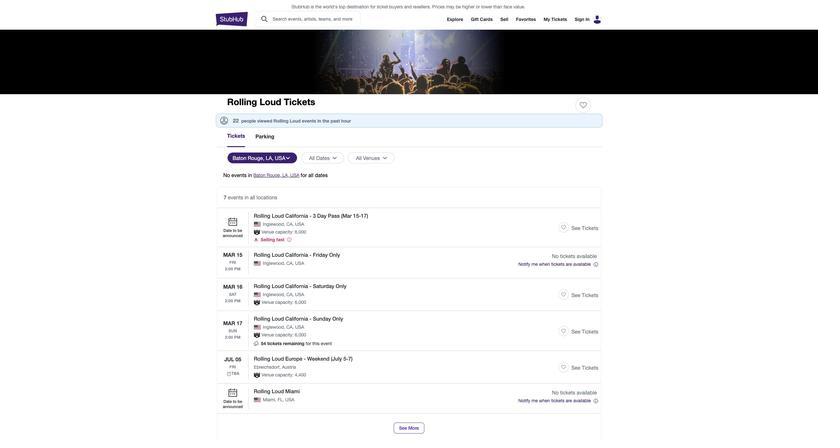 Task type: describe. For each thing, give the bounding box(es) containing it.
22
[[233, 117, 239, 123]]

rolling for rolling loud california - 3 day pass (mar 15-17)
[[254, 213, 271, 219]]

see inside button
[[399, 425, 407, 431]]

usa for rolling loud miami
[[285, 397, 295, 403]]

05
[[236, 356, 241, 362]]

in inside 22 people viewed rolling loud events in the past hour
[[318, 118, 321, 123]]

rolling loud california - sunday only
[[254, 316, 343, 322]]

sunday
[[313, 316, 331, 322]]

announced for rolling loud california - 3 day pass (mar 15-17)
[[223, 233, 243, 238]]

events for 7
[[228, 195, 243, 200]]

1 vertical spatial baton rouge, la, usa button
[[254, 172, 300, 178]]

notify me when tickets are available for rolling loud california - friday only
[[519, 262, 591, 267]]

pm for 15
[[234, 267, 241, 272]]

inglewood, for rolling loud california - 3 day pass (mar 15-17)
[[263, 222, 285, 227]]

la, inside baton rouge, la, usa 'button'
[[266, 155, 274, 161]]

day
[[317, 213, 327, 219]]

0 vertical spatial all
[[309, 172, 314, 178]]

all venues button
[[348, 152, 395, 164]]

world's
[[323, 4, 338, 9]]

stubhub
[[292, 4, 310, 9]]

weekend
[[307, 356, 330, 362]]

ca, for 3
[[287, 222, 294, 227]]

favorites link
[[516, 16, 536, 22]]

mar 16 sat 2:00 pm
[[223, 284, 243, 303]]

venue for rolling loud california - saturday only
[[262, 300, 274, 305]]

mar for mar 17
[[223, 320, 235, 326]]

to for rolling loud california - 3 day pass (mar 15-17)
[[233, 228, 237, 233]]

rolling for rolling loud europe - weekend (july 5-7) ebreichsdorf, austria
[[254, 356, 271, 362]]

gift cards
[[471, 16, 493, 22]]

mar for mar 16
[[223, 284, 235, 290]]

venues
[[363, 155, 380, 161]]

baton inside no events in baton rouge, la, usa for all dates
[[254, 173, 266, 178]]

may
[[446, 4, 455, 9]]

mar 15 fri 2:00 pm
[[223, 252, 243, 272]]

ca, for friday
[[287, 261, 294, 266]]

more
[[409, 425, 419, 431]]

value.
[[514, 4, 526, 9]]

saturday
[[313, 283, 335, 289]]

my
[[544, 16, 551, 22]]

when for rolling loud miami
[[540, 398, 550, 404]]

than
[[494, 4, 503, 9]]

usa for rolling loud california - 3 day pass (mar 15-17)
[[295, 222, 304, 227]]

rolling for rolling loud california - sunday only
[[254, 316, 271, 322]]

15-
[[353, 213, 361, 219]]

miami
[[286, 388, 300, 394]]

viewed
[[257, 118, 273, 123]]

favorites
[[516, 16, 536, 22]]

54
[[261, 341, 266, 346]]

announced for rolling loud miami
[[223, 404, 243, 409]]

capacity: for saturday
[[275, 300, 294, 305]]

16
[[237, 284, 243, 290]]

locations
[[257, 195, 278, 200]]

no for rolling loud miami
[[552, 390, 559, 396]]

resellers.
[[413, 4, 431, 9]]

7)
[[349, 356, 353, 362]]

ca, for saturday
[[287, 292, 294, 297]]

tooltip image for rolling loud miami
[[594, 398, 599, 404]]

friday
[[313, 252, 328, 258]]

people
[[241, 118, 256, 123]]

pass
[[328, 213, 340, 219]]

inglewood, ca, usa for friday
[[263, 261, 304, 266]]

us national flag image for rolling loud california - 3 day pass (mar 15-17)
[[254, 222, 261, 227]]

austria
[[282, 365, 296, 370]]

parking
[[256, 133, 275, 139]]

are for rolling loud miami
[[566, 398, 572, 404]]

this
[[313, 341, 320, 346]]

usa inside baton rouge, la, usa 'button'
[[275, 155, 286, 161]]

inglewood, ca, usa for sunday
[[263, 325, 304, 330]]

california for sunday
[[286, 316, 308, 322]]

see more button
[[394, 423, 425, 434]]

tooltip image for rolling loud california - friday only
[[594, 262, 599, 267]]

15
[[237, 252, 243, 258]]

miami,
[[263, 397, 277, 403]]

all inside 7 events in all locations
[[250, 195, 255, 200]]

venue capacity: 6,000 for 3
[[262, 229, 306, 235]]

gift
[[471, 16, 479, 22]]

europe
[[286, 356, 303, 362]]

my tickets link
[[544, 16, 568, 22]]

us national flag image for rolling loud california - sunday only
[[254, 325, 261, 330]]

rolling loud europe - weekend (july 5-7) ebreichsdorf, austria
[[254, 356, 353, 370]]

venue capacity: 6,000 for sunday
[[262, 333, 306, 338]]

rolling loud california - saturday only
[[254, 283, 347, 289]]

the inside 22 people viewed rolling loud events in the past hour
[[323, 118, 330, 123]]

inglewood, for rolling loud california - saturday only
[[263, 292, 285, 297]]

loud for rolling loud tickets
[[260, 96, 282, 107]]

prices
[[433, 4, 445, 9]]

see for rolling loud california - sunday only
[[572, 329, 581, 335]]

date for rolling loud california - 3 day pass (mar 15-17)
[[224, 228, 232, 233]]

explore link
[[447, 16, 464, 22]]

loud for rolling loud california - saturday only
[[272, 283, 284, 289]]

venue capacity: 4,400
[[262, 373, 306, 378]]

0 vertical spatial baton rouge, la, usa button
[[227, 152, 297, 164]]

capacity: for 3
[[275, 229, 294, 235]]

me for rolling loud miami
[[532, 398, 538, 404]]

la, inside no events in baton rouge, la, usa for all dates
[[283, 173, 289, 178]]

venue for rolling loud california - 3 day pass (mar 15-17)
[[262, 229, 274, 235]]

sign in
[[575, 16, 590, 22]]

notify for rolling loud miami
[[519, 398, 531, 404]]

no events in baton rouge, la, usa for all dates
[[223, 172, 328, 178]]

gift cards link
[[471, 16, 493, 22]]

us national flag image for rolling loud california - saturday only
[[254, 292, 261, 297]]

in for 7
[[245, 195, 249, 200]]

0 vertical spatial the
[[315, 4, 322, 9]]

california for 3
[[286, 213, 308, 219]]

4,400
[[295, 373, 306, 378]]

rolling for rolling loud tickets
[[227, 96, 257, 107]]

all dates
[[309, 155, 330, 161]]

(july
[[331, 356, 342, 362]]

ca, for sunday
[[287, 325, 294, 330]]

fri for mar
[[230, 260, 236, 265]]

be for rolling loud miami
[[238, 399, 242, 404]]

notify for rolling loud california - friday only
[[519, 262, 531, 267]]

fast
[[277, 237, 285, 242]]

in
[[586, 16, 590, 22]]

inglewood, for rolling loud california - friday only
[[263, 261, 285, 266]]

or
[[476, 4, 480, 9]]

- for saturday
[[310, 283, 312, 289]]

is
[[311, 4, 314, 9]]

california for friday
[[286, 252, 308, 258]]

jul 05 fri
[[224, 356, 241, 369]]

only for rolling loud california - friday only
[[329, 252, 340, 258]]

rolling inside 22 people viewed rolling loud events in the past hour
[[274, 118, 289, 123]]

rolling loud california - friday only
[[254, 252, 340, 258]]

explore
[[447, 16, 464, 22]]

tooltip image
[[287, 237, 292, 242]]

rolling for rolling loud california - friday only
[[254, 252, 271, 258]]

usa for rolling loud california - saturday only
[[295, 292, 304, 297]]

sell link
[[501, 16, 509, 22]]



Task type: locate. For each thing, give the bounding box(es) containing it.
1 inglewood, from the top
[[263, 222, 285, 227]]

in left past
[[318, 118, 321, 123]]

notify me when tickets are available for rolling loud miami
[[519, 398, 591, 404]]

baton inside 'button'
[[233, 155, 247, 161]]

4 venue from the top
[[262, 373, 274, 378]]

1 horizontal spatial all
[[309, 172, 314, 178]]

date for rolling loud miami
[[224, 399, 232, 404]]

us national flag image right sat
[[254, 292, 261, 297]]

past
[[331, 118, 340, 123]]

2 notify me when tickets are available button from the top
[[519, 397, 599, 404]]

4 capacity: from the top
[[275, 373, 294, 378]]

inglewood, ca, usa for 3
[[263, 222, 304, 227]]

2:00
[[225, 267, 233, 272], [225, 299, 233, 303], [225, 335, 233, 340]]

events for no
[[232, 172, 247, 178]]

tba
[[232, 371, 240, 376]]

notify me when tickets are available button for rolling loud california - friday only
[[519, 260, 599, 268]]

1 notify from the top
[[519, 262, 531, 267]]

baton rouge, la, usa button up no events in baton rouge, la, usa for all dates
[[227, 152, 297, 164]]

2 me from the top
[[532, 398, 538, 404]]

3 2:00 from the top
[[225, 335, 233, 340]]

pm inside mar 15 fri 2:00 pm
[[234, 267, 241, 272]]

mar inside mar 17 sun 2:00 pm
[[223, 320, 235, 326]]

rolling loud tickets
[[227, 96, 315, 107]]

usa for rolling loud california - sunday only
[[295, 325, 304, 330]]

see tickets for rolling loud california - 3 day pass (mar 15-17)
[[572, 225, 599, 231]]

rolling loud miami
[[254, 388, 300, 394]]

1 vertical spatial date to be announced
[[223, 399, 243, 409]]

1 vertical spatial no
[[552, 253, 559, 259]]

inglewood, down the selling fast
[[263, 261, 285, 266]]

2 vertical spatial 2:00
[[225, 335, 233, 340]]

1 capacity: from the top
[[275, 229, 294, 235]]

for inside 54 tickets remaining for this event
[[306, 341, 311, 346]]

1 vertical spatial mar
[[223, 284, 235, 290]]

me
[[532, 262, 538, 267], [532, 398, 538, 404]]

4 inglewood, ca, usa from the top
[[263, 325, 304, 330]]

inglewood, ca, usa for saturday
[[263, 292, 304, 297]]

4 inglewood, from the top
[[263, 325, 285, 330]]

lower
[[482, 4, 493, 9]]

1 vertical spatial be
[[238, 228, 242, 233]]

2 vertical spatial 6,000
[[295, 333, 306, 338]]

2:00 down sun
[[225, 335, 233, 340]]

inglewood, ca, usa down rolling loud california - saturday only
[[263, 292, 304, 297]]

inglewood, down rolling loud california - saturday only
[[263, 292, 285, 297]]

5-
[[344, 356, 349, 362]]

1 vertical spatial 2:00
[[225, 299, 233, 303]]

3 california from the top
[[286, 283, 308, 289]]

- left sunday in the left of the page
[[310, 316, 312, 322]]

1 no tickets available from the top
[[552, 253, 597, 259]]

only
[[329, 252, 340, 258], [336, 283, 347, 289], [333, 316, 343, 322]]

inglewood,
[[263, 222, 285, 227], [263, 261, 285, 266], [263, 292, 285, 297], [263, 325, 285, 330]]

1 horizontal spatial all
[[356, 155, 362, 161]]

0 vertical spatial no tickets available
[[552, 253, 597, 259]]

6,000 for saturday
[[295, 300, 306, 305]]

california down tooltip image
[[286, 252, 308, 258]]

0 horizontal spatial la,
[[266, 155, 274, 161]]

0 vertical spatial la,
[[266, 155, 274, 161]]

for left the dates
[[301, 172, 307, 178]]

0 horizontal spatial all
[[250, 195, 255, 200]]

pm down sat
[[234, 299, 241, 303]]

top
[[339, 4, 346, 9]]

1 notify me when tickets are available button from the top
[[519, 260, 599, 268]]

california left '3'
[[286, 213, 308, 219]]

tickets
[[561, 253, 576, 259], [552, 262, 565, 267], [267, 341, 282, 346], [561, 390, 576, 396], [552, 398, 565, 404]]

mar for mar 15
[[223, 252, 235, 258]]

california up 54 tickets remaining for this event
[[286, 316, 308, 322]]

ebreichsdorf,
[[254, 365, 281, 370]]

0 vertical spatial announced
[[223, 233, 243, 238]]

2 capacity: from the top
[[275, 300, 294, 305]]

all left the dates
[[309, 172, 314, 178]]

2:00 down sat
[[225, 299, 233, 303]]

0 vertical spatial 2:00
[[225, 267, 233, 272]]

1 vertical spatial date
[[224, 399, 232, 404]]

(mar
[[341, 213, 352, 219]]

la,
[[266, 155, 274, 161], [283, 173, 289, 178]]

all left dates
[[309, 155, 315, 161]]

1 us national flag image from the top
[[254, 261, 261, 266]]

0 vertical spatial 6,000
[[295, 229, 306, 235]]

rouge, inside 'button'
[[248, 155, 265, 161]]

usa down rolling loud california - 3 day pass (mar 15-17) at left
[[295, 222, 304, 227]]

us national flag image
[[254, 222, 261, 227], [254, 292, 261, 297], [254, 397, 261, 402]]

2 us national flag image from the top
[[254, 325, 261, 330]]

0 horizontal spatial the
[[315, 4, 322, 9]]

1 vertical spatial to
[[233, 399, 237, 404]]

6,000 down rolling loud california - saturday only
[[295, 300, 306, 305]]

see tickets for rolling loud california - saturday only
[[572, 292, 599, 298]]

2 pm from the top
[[234, 299, 241, 303]]

date up mar 15 fri 2:00 pm
[[224, 228, 232, 233]]

0 vertical spatial notify me when tickets are available button
[[519, 260, 599, 268]]

0 vertical spatial fri
[[230, 260, 236, 265]]

see for rolling loud california - saturday only
[[572, 292, 581, 298]]

events up 7 events in all locations in the left top of the page
[[232, 172, 247, 178]]

sign in link
[[575, 16, 590, 22]]

date to be announced down "tba" at the left bottom
[[223, 399, 243, 409]]

usa for rolling loud california - friday only
[[295, 261, 304, 266]]

1 date from the top
[[224, 228, 232, 233]]

sun
[[229, 328, 237, 333]]

7
[[224, 194, 227, 200]]

3 inglewood, ca, usa from the top
[[263, 292, 304, 297]]

2 inglewood, from the top
[[263, 261, 285, 266]]

rolling up ebreichsdorf,
[[254, 356, 271, 362]]

6,000 up 54 tickets remaining for this event
[[295, 333, 306, 338]]

2 ca, from the top
[[287, 261, 294, 266]]

date to be announced
[[223, 228, 243, 238], [223, 399, 243, 409]]

mar 17 sun 2:00 pm
[[223, 320, 243, 340]]

inglewood, ca, usa
[[263, 222, 304, 227], [263, 261, 304, 266], [263, 292, 304, 297], [263, 325, 304, 330]]

loud for rolling loud miami
[[272, 388, 284, 394]]

2:00 inside mar 16 sat 2:00 pm
[[225, 299, 233, 303]]

available
[[577, 253, 597, 259], [574, 262, 591, 267], [577, 390, 597, 396], [574, 398, 591, 404]]

be right "may" at the top right of the page
[[456, 4, 461, 9]]

venue capacity: 6,000 up rolling loud california - sunday only
[[262, 300, 306, 305]]

only for rolling loud california - sunday only
[[333, 316, 343, 322]]

all
[[309, 172, 314, 178], [250, 195, 255, 200]]

events
[[302, 118, 316, 123], [232, 172, 247, 178], [228, 195, 243, 200]]

event
[[321, 341, 332, 346]]

buyers
[[390, 4, 403, 9]]

us national flag image left miami,
[[254, 397, 261, 402]]

the
[[315, 4, 322, 9], [323, 118, 330, 123]]

1 vertical spatial events
[[232, 172, 247, 178]]

selling fast
[[261, 237, 285, 242]]

sat
[[229, 292, 237, 297]]

when
[[540, 262, 550, 267], [540, 398, 550, 404]]

-
[[310, 213, 312, 219], [310, 252, 312, 258], [310, 283, 312, 289], [310, 316, 312, 322], [304, 356, 306, 362]]

no tickets available for rolling loud miami
[[552, 390, 597, 396]]

ca, up tooltip image
[[287, 222, 294, 227]]

california left the saturday
[[286, 283, 308, 289]]

no tickets available for rolling loud california - friday only
[[552, 253, 597, 259]]

me for rolling loud california - friday only
[[532, 262, 538, 267]]

date to be announced up 15
[[223, 228, 243, 238]]

6,000
[[295, 229, 306, 235], [295, 300, 306, 305], [295, 333, 306, 338]]

2 venue capacity: 6,000 from the top
[[262, 300, 306, 305]]

- for friday
[[310, 252, 312, 258]]

mar up sat
[[223, 284, 235, 290]]

4 ca, from the top
[[287, 325, 294, 330]]

6,000 for sunday
[[295, 333, 306, 338]]

1 venue from the top
[[262, 229, 274, 235]]

2:00 for mar 16
[[225, 299, 233, 303]]

fl,
[[278, 397, 284, 403]]

capacity: up rolling loud california - sunday only
[[275, 300, 294, 305]]

0 vertical spatial be
[[456, 4, 461, 9]]

- right europe
[[304, 356, 306, 362]]

events left past
[[302, 118, 316, 123]]

see tickets for rolling loud california - sunday only
[[572, 329, 599, 335]]

pm inside mar 16 sat 2:00 pm
[[234, 299, 241, 303]]

17)
[[361, 213, 368, 219]]

rolling for rolling loud miami
[[254, 388, 271, 394]]

stubhub image
[[216, 11, 248, 27]]

capacity: down the austria at the left of the page
[[275, 373, 294, 378]]

3 see tickets from the top
[[572, 329, 599, 335]]

2 all from the left
[[356, 155, 362, 161]]

3 capacity: from the top
[[275, 333, 294, 338]]

only right the saturday
[[336, 283, 347, 289]]

venue capacity: 6,000
[[262, 229, 306, 235], [262, 300, 306, 305], [262, 333, 306, 338]]

to for rolling loud miami
[[233, 399, 237, 404]]

mar left 15
[[223, 252, 235, 258]]

1 us national flag image from the top
[[254, 222, 261, 227]]

0 vertical spatial date
[[224, 228, 232, 233]]

1 vertical spatial notify
[[519, 398, 531, 404]]

mar
[[223, 252, 235, 258], [223, 284, 235, 290], [223, 320, 235, 326]]

1 ca, from the top
[[287, 222, 294, 227]]

2 vertical spatial us national flag image
[[254, 397, 261, 402]]

rolling right viewed on the left top of the page
[[274, 118, 289, 123]]

1 tooltip image from the top
[[594, 262, 599, 267]]

- left '3'
[[310, 213, 312, 219]]

capacity: for sunday
[[275, 333, 294, 338]]

2 see tickets from the top
[[572, 292, 599, 298]]

2:00 for mar 17
[[225, 335, 233, 340]]

in down baton rouge, la, usa
[[248, 172, 252, 178]]

fri up mar 16 sat 2:00 pm
[[230, 260, 236, 265]]

fri
[[230, 260, 236, 265], [230, 365, 236, 369]]

usa down miami
[[285, 397, 295, 403]]

la, up no events in baton rouge, la, usa for all dates
[[266, 155, 274, 161]]

all left venues
[[356, 155, 362, 161]]

rouge, down parking
[[248, 155, 265, 161]]

my tickets
[[544, 16, 568, 22]]

baton rouge, la, usa button up locations
[[254, 172, 300, 178]]

1 vertical spatial baton
[[254, 173, 266, 178]]

all for all venues
[[356, 155, 362, 161]]

2 mar from the top
[[223, 284, 235, 290]]

stubhub is the world's top destination for ticket buyers and resellers. prices may be higher or lower than face value.
[[292, 4, 526, 9]]

dates
[[316, 155, 330, 161]]

2 vertical spatial mar
[[223, 320, 235, 326]]

events right 7
[[228, 195, 243, 200]]

rolling down selling
[[254, 252, 271, 258]]

0 vertical spatial are
[[566, 262, 572, 267]]

0 vertical spatial rouge,
[[248, 155, 265, 161]]

events inside 22 people viewed rolling loud events in the past hour
[[302, 118, 316, 123]]

- inside rolling loud europe - weekend (july 5-7) ebreichsdorf, austria
[[304, 356, 306, 362]]

3 us national flag image from the top
[[254, 397, 261, 402]]

1 vertical spatial fri
[[230, 365, 236, 369]]

capacity:
[[275, 229, 294, 235], [275, 300, 294, 305], [275, 333, 294, 338], [275, 373, 294, 378]]

all
[[309, 155, 315, 161], [356, 155, 362, 161]]

1 vertical spatial no tickets available
[[552, 390, 597, 396]]

- for 3
[[310, 213, 312, 219]]

0 horizontal spatial baton
[[233, 155, 247, 161]]

rolling right 16 in the bottom of the page
[[254, 283, 271, 289]]

loud for rolling loud california - friday only
[[272, 252, 284, 258]]

announced
[[223, 233, 243, 238], [223, 404, 243, 409]]

selling
[[261, 237, 275, 242]]

date to be announced for rolling loud california - 3 day pass (mar 15-17)
[[223, 228, 243, 238]]

0 vertical spatial us national flag image
[[254, 222, 261, 227]]

pm for 17
[[234, 335, 241, 340]]

2:00 up mar 16 sat 2:00 pm
[[225, 267, 233, 272]]

4 california from the top
[[286, 316, 308, 322]]

0 vertical spatial venue capacity: 6,000
[[262, 229, 306, 235]]

usa inside no events in baton rouge, la, usa for all dates
[[291, 173, 300, 178]]

54 tickets remaining for this event
[[261, 341, 332, 346]]

1 pm from the top
[[234, 267, 241, 272]]

loud inside 22 people viewed rolling loud events in the past hour
[[290, 118, 301, 123]]

inglewood, up 54
[[263, 325, 285, 330]]

2 vertical spatial for
[[306, 341, 311, 346]]

2 vertical spatial be
[[238, 399, 242, 404]]

no
[[223, 172, 230, 178], [552, 253, 559, 259], [552, 390, 559, 396]]

fri for jul
[[230, 365, 236, 369]]

1 vertical spatial in
[[248, 172, 252, 178]]

1 horizontal spatial la,
[[283, 173, 289, 178]]

capacity: up remaining
[[275, 333, 294, 338]]

1 vertical spatial la,
[[283, 173, 289, 178]]

higher
[[462, 4, 475, 9]]

2 vertical spatial no
[[552, 390, 559, 396]]

us national flag image up 54
[[254, 325, 261, 330]]

venue for rolling loud california - sunday only
[[262, 333, 274, 338]]

4 see tickets from the top
[[572, 365, 599, 371]]

2 vertical spatial in
[[245, 195, 249, 200]]

1 vertical spatial only
[[336, 283, 347, 289]]

remaining
[[283, 341, 305, 346]]

0 vertical spatial me
[[532, 262, 538, 267]]

be down "tba" at the left bottom
[[238, 399, 242, 404]]

sign
[[575, 16, 585, 22]]

2 tooltip image from the top
[[594, 398, 599, 404]]

- for sunday
[[310, 316, 312, 322]]

0 vertical spatial notify me when tickets are available
[[519, 262, 591, 267]]

0 vertical spatial pm
[[234, 267, 241, 272]]

0 vertical spatial date to be announced
[[223, 228, 243, 238]]

0 vertical spatial mar
[[223, 252, 235, 258]]

1 2:00 from the top
[[225, 267, 233, 272]]

mar inside mar 16 sat 2:00 pm
[[223, 284, 235, 290]]

2 date to be announced from the top
[[223, 399, 243, 409]]

inglewood, for rolling loud california - sunday only
[[263, 325, 285, 330]]

2 to from the top
[[233, 399, 237, 404]]

loud for rolling loud california - 3 day pass (mar 15-17)
[[272, 213, 284, 219]]

1 announced from the top
[[223, 233, 243, 238]]

us national flag image right mar 15 fri 2:00 pm
[[254, 261, 261, 266]]

2 notify from the top
[[519, 398, 531, 404]]

notify me when tickets are available button for rolling loud miami
[[519, 397, 599, 404]]

0 vertical spatial only
[[329, 252, 340, 258]]

for left this
[[306, 341, 311, 346]]

Search events, artists, teams, and more field
[[272, 15, 355, 23]]

in left locations
[[245, 195, 249, 200]]

pm inside mar 17 sun 2:00 pm
[[234, 335, 241, 340]]

rolling down locations
[[254, 213, 271, 219]]

2:00 inside mar 15 fri 2:00 pm
[[225, 267, 233, 272]]

1 vertical spatial all
[[250, 195, 255, 200]]

2:00 for mar 15
[[225, 267, 233, 272]]

venue capacity: 6,000 up remaining
[[262, 333, 306, 338]]

all left locations
[[250, 195, 255, 200]]

be up 15
[[238, 228, 242, 233]]

2 6,000 from the top
[[295, 300, 306, 305]]

0 vertical spatial tooltip image
[[594, 262, 599, 267]]

see more
[[399, 425, 419, 431]]

2 vertical spatial events
[[228, 195, 243, 200]]

- for weekend
[[304, 356, 306, 362]]

all venues
[[356, 155, 380, 161]]

fri inside jul 05 fri
[[230, 365, 236, 369]]

destination
[[347, 4, 369, 9]]

1 mar from the top
[[223, 252, 235, 258]]

1 to from the top
[[233, 228, 237, 233]]

jul
[[224, 356, 234, 362]]

us national flag image
[[254, 261, 261, 266], [254, 325, 261, 330]]

face
[[504, 4, 513, 9]]

- left the friday
[[310, 252, 312, 258]]

mar inside mar 15 fri 2:00 pm
[[223, 252, 235, 258]]

0 vertical spatial notify
[[519, 262, 531, 267]]

1 horizontal spatial the
[[323, 118, 330, 123]]

3 pm from the top
[[234, 335, 241, 340]]

0 vertical spatial in
[[318, 118, 321, 123]]

loud for rolling loud california - sunday only
[[272, 316, 284, 322]]

rolling for rolling loud california - saturday only
[[254, 283, 271, 289]]

usa down rolling loud california - sunday only
[[295, 325, 304, 330]]

in inside 7 events in all locations
[[245, 195, 249, 200]]

pm down sun
[[234, 335, 241, 340]]

2 2:00 from the top
[[225, 299, 233, 303]]

0 horizontal spatial all
[[309, 155, 315, 161]]

1 vertical spatial notify me when tickets are available button
[[519, 397, 599, 404]]

us national flag image up selling
[[254, 222, 261, 227]]

2 fri from the top
[[230, 365, 236, 369]]

only right the friday
[[329, 252, 340, 258]]

ca,
[[287, 222, 294, 227], [287, 261, 294, 266], [287, 292, 294, 297], [287, 325, 294, 330]]

rouge, down baton rouge, la, usa
[[267, 173, 281, 178]]

rolling up 22
[[227, 96, 257, 107]]

loud
[[260, 96, 282, 107], [290, 118, 301, 123], [272, 213, 284, 219], [272, 252, 284, 258], [272, 283, 284, 289], [272, 316, 284, 322], [272, 356, 284, 362], [272, 388, 284, 394]]

ca, down rolling loud california - saturday only
[[287, 292, 294, 297]]

ca, down rolling loud california - friday only
[[287, 261, 294, 266]]

rolling up miami,
[[254, 388, 271, 394]]

loud inside rolling loud europe - weekend (july 5-7) ebreichsdorf, austria
[[272, 356, 284, 362]]

1 horizontal spatial rouge,
[[267, 173, 281, 178]]

venue capacity: 6,000 up the fast
[[262, 229, 306, 235]]

1 vertical spatial me
[[532, 398, 538, 404]]

2 vertical spatial pm
[[234, 335, 241, 340]]

1 vertical spatial notify me when tickets are available
[[519, 398, 591, 404]]

all for all dates
[[309, 155, 315, 161]]

la, down baton rouge, la, usa
[[283, 173, 289, 178]]

1 vertical spatial for
[[301, 172, 307, 178]]

3 inglewood, from the top
[[263, 292, 285, 297]]

2 inglewood, ca, usa from the top
[[263, 261, 304, 266]]

are
[[566, 262, 572, 267], [566, 398, 572, 404]]

2 date from the top
[[224, 399, 232, 404]]

cards
[[480, 16, 493, 22]]

1 notify me when tickets are available from the top
[[519, 262, 591, 267]]

usa down rolling loud california - saturday only
[[295, 292, 304, 297]]

inglewood, ca, usa down rolling loud california - sunday only
[[263, 325, 304, 330]]

for left ticket
[[371, 4, 376, 9]]

sell
[[501, 16, 509, 22]]

2 venue from the top
[[262, 300, 274, 305]]

inglewood, ca, usa up the fast
[[263, 222, 304, 227]]

all inside button
[[356, 155, 362, 161]]

no for rolling loud california - friday only
[[552, 253, 559, 259]]

miami, fl, usa
[[263, 397, 295, 403]]

2 california from the top
[[286, 252, 308, 258]]

the right is
[[315, 4, 322, 9]]

2 no tickets available from the top
[[552, 390, 597, 396]]

and
[[404, 4, 412, 9]]

3 mar from the top
[[223, 320, 235, 326]]

only for rolling loud california - saturday only
[[336, 283, 347, 289]]

in for no
[[248, 172, 252, 178]]

1 vertical spatial are
[[566, 398, 572, 404]]

events inside 7 events in all locations
[[228, 195, 243, 200]]

only right sunday in the left of the page
[[333, 316, 343, 322]]

when for rolling loud california - friday only
[[540, 262, 550, 267]]

3 6,000 from the top
[[295, 333, 306, 338]]

1 vertical spatial us national flag image
[[254, 292, 261, 297]]

1 vertical spatial pm
[[234, 299, 241, 303]]

3 venue from the top
[[262, 333, 274, 338]]

mar up sun
[[223, 320, 235, 326]]

rolling right 17
[[254, 316, 271, 322]]

1 fri from the top
[[230, 260, 236, 265]]

2 announced from the top
[[223, 404, 243, 409]]

notify
[[519, 262, 531, 267], [519, 398, 531, 404]]

1 vertical spatial tooltip image
[[594, 398, 599, 404]]

us national flag image for rolling loud california - friday only
[[254, 261, 261, 266]]

1 vertical spatial the
[[323, 118, 330, 123]]

to down "tba" at the left bottom
[[233, 399, 237, 404]]

1 me from the top
[[532, 262, 538, 267]]

1 all from the left
[[309, 155, 315, 161]]

1 when from the top
[[540, 262, 550, 267]]

fri up "tba" at the left bottom
[[230, 365, 236, 369]]

baton rouge, la, usa
[[233, 155, 286, 161]]

rouge, inside no events in baton rouge, la, usa for all dates
[[267, 173, 281, 178]]

date down "tba" at the left bottom
[[224, 399, 232, 404]]

rolling inside rolling loud europe - weekend (july 5-7) ebreichsdorf, austria
[[254, 356, 271, 362]]

1 vertical spatial announced
[[223, 404, 243, 409]]

tooltip image
[[594, 262, 599, 267], [594, 398, 599, 404]]

ticket
[[377, 4, 388, 9]]

1 inglewood, ca, usa from the top
[[263, 222, 304, 227]]

1 vertical spatial us national flag image
[[254, 325, 261, 330]]

usa down rolling loud california - friday only
[[295, 261, 304, 266]]

date to be announced for rolling loud miami
[[223, 399, 243, 409]]

usa left the dates
[[291, 173, 300, 178]]

the left past
[[323, 118, 330, 123]]

baton rouge, la, usa button
[[227, 152, 297, 164], [254, 172, 300, 178]]

usa up no events in baton rouge, la, usa for all dates
[[275, 155, 286, 161]]

1 california from the top
[[286, 213, 308, 219]]

1 venue capacity: 6,000 from the top
[[262, 229, 306, 235]]

2 vertical spatial only
[[333, 316, 343, 322]]

notify me when tickets are available
[[519, 262, 591, 267], [519, 398, 591, 404]]

0 vertical spatial baton
[[233, 155, 247, 161]]

2 are from the top
[[566, 398, 572, 404]]

pm
[[234, 267, 241, 272], [234, 299, 241, 303], [234, 335, 241, 340]]

for
[[371, 4, 376, 9], [301, 172, 307, 178], [306, 341, 311, 346]]

0 vertical spatial for
[[371, 4, 376, 9]]

rolling
[[227, 96, 257, 107], [274, 118, 289, 123], [254, 213, 271, 219], [254, 252, 271, 258], [254, 283, 271, 289], [254, 316, 271, 322], [254, 356, 271, 362], [254, 388, 271, 394]]

rolling loud california - 3 day pass (mar 15-17)
[[254, 213, 368, 219]]

loud for rolling loud europe - weekend (july 5-7) ebreichsdorf, austria
[[272, 356, 284, 362]]

2:00 inside mar 17 sun 2:00 pm
[[225, 335, 233, 340]]

be for rolling loud california - 3 day pass (mar 15-17)
[[238, 228, 242, 233]]

6,000 for 3
[[295, 229, 306, 235]]

1 vertical spatial venue capacity: 6,000
[[262, 300, 306, 305]]

1 vertical spatial 6,000
[[295, 300, 306, 305]]

1 6,000 from the top
[[295, 229, 306, 235]]

3
[[313, 213, 316, 219]]

fri inside mar 15 fri 2:00 pm
[[230, 260, 236, 265]]

1 date to be announced from the top
[[223, 228, 243, 238]]

6,000 down rolling loud california - 3 day pass (mar 15-17) at left
[[295, 229, 306, 235]]

2 notify me when tickets are available from the top
[[519, 398, 591, 404]]

0 vertical spatial us national flag image
[[254, 261, 261, 266]]

0 vertical spatial when
[[540, 262, 550, 267]]

pm down 15
[[234, 267, 241, 272]]

0 vertical spatial no
[[223, 172, 230, 178]]

venue capacity: 6,000 for saturday
[[262, 300, 306, 305]]

inglewood, up the selling fast
[[263, 222, 285, 227]]

0 horizontal spatial rouge,
[[248, 155, 265, 161]]

are for rolling loud california - friday only
[[566, 262, 572, 267]]

1 vertical spatial when
[[540, 398, 550, 404]]

hour
[[341, 118, 351, 123]]

2 vertical spatial venue capacity: 6,000
[[262, 333, 306, 338]]

pm for 16
[[234, 299, 241, 303]]

0 vertical spatial to
[[233, 228, 237, 233]]

capacity: up the fast
[[275, 229, 294, 235]]

see for rolling loud california - 3 day pass (mar 15-17)
[[572, 225, 581, 231]]

17
[[237, 320, 243, 326]]

2 when from the top
[[540, 398, 550, 404]]

3 venue capacity: 6,000 from the top
[[262, 333, 306, 338]]

inglewood, ca, usa down rolling loud california - friday only
[[263, 261, 304, 266]]

0 vertical spatial events
[[302, 118, 316, 123]]

2 us national flag image from the top
[[254, 292, 261, 297]]

3 ca, from the top
[[287, 292, 294, 297]]

to up mar 15 fri 2:00 pm
[[233, 228, 237, 233]]

ca, down rolling loud california - sunday only
[[287, 325, 294, 330]]

1 see tickets from the top
[[572, 225, 599, 231]]

1 vertical spatial rouge,
[[267, 173, 281, 178]]

1 horizontal spatial baton
[[254, 173, 266, 178]]

1 are from the top
[[566, 262, 572, 267]]

- left the saturday
[[310, 283, 312, 289]]



Task type: vqa. For each thing, say whether or not it's contained in the screenshot.
field
no



